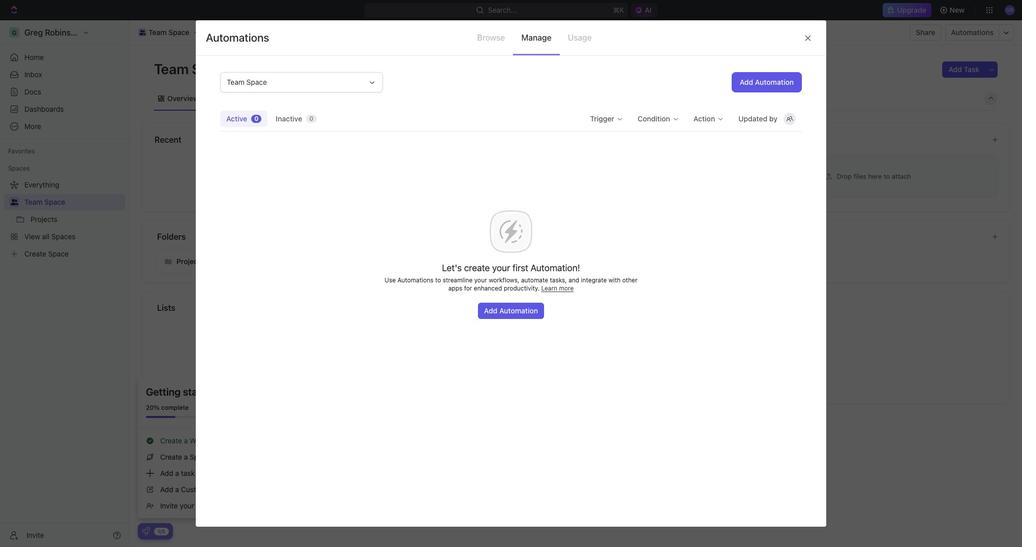Task type: locate. For each thing, give the bounding box(es) containing it.
team space link
[[136, 26, 192, 39], [24, 194, 123, 211]]

invite inside sidebar navigation
[[26, 531, 44, 540]]

folders
[[157, 232, 186, 242]]

drop files here to attach
[[837, 172, 912, 180]]

getting
[[146, 387, 181, 398]]

0 vertical spatial add automation button
[[732, 72, 802, 93]]

automations inside use automations to streamline your workflows, automate tasks, and integrate with other apps for enhanced productivity.
[[398, 277, 434, 284]]

create for create a space
[[160, 453, 182, 462]]

team space
[[149, 28, 189, 37], [154, 61, 236, 77], [227, 78, 267, 86], [24, 198, 65, 207]]

invite for invite
[[26, 531, 44, 540]]

1 horizontal spatial add automation button
[[732, 72, 802, 93]]

action button
[[688, 111, 731, 127]]

your up workflows, on the bottom of the page
[[492, 263, 510, 274]]

to right 'here'
[[884, 172, 890, 180]]

automation up by
[[755, 78, 794, 86]]

recent
[[155, 135, 182, 144]]

your
[[492, 263, 510, 274], [475, 277, 487, 284], [180, 502, 194, 511]]

0 vertical spatial add automation
[[740, 78, 794, 86]]

trigger button
[[584, 111, 630, 127]]

custom
[[181, 486, 206, 494]]

automate
[[521, 277, 548, 284]]

list
[[256, 94, 269, 103]]

1 vertical spatial your
[[475, 277, 487, 284]]

productivity.
[[504, 285, 540, 293]]

1 horizontal spatial automations
[[398, 277, 434, 284]]

create
[[464, 263, 490, 274]]

0 right active
[[254, 115, 259, 123]]

workflows,
[[489, 277, 520, 284]]

team space button
[[220, 72, 383, 93]]

0 vertical spatial team space link
[[136, 26, 192, 39]]

0
[[254, 115, 259, 123], [309, 115, 314, 123]]

share
[[916, 28, 936, 37]]

files
[[854, 172, 867, 180]]

add inside button
[[949, 65, 962, 74]]

0 horizontal spatial your
[[180, 502, 194, 511]]

1 horizontal spatial user group image
[[139, 30, 146, 35]]

add automation button down productivity.
[[478, 303, 544, 320]]

0 horizontal spatial invite
[[26, 531, 44, 540]]

user group image inside team space tree
[[10, 199, 18, 206]]

0 vertical spatial your
[[492, 263, 510, 274]]

1 horizontal spatial automation
[[755, 78, 794, 86]]

inactive
[[276, 114, 302, 123]]

here
[[869, 172, 882, 180]]

0 horizontal spatial add automation button
[[478, 303, 544, 320]]

add a task
[[160, 470, 195, 478]]

1 vertical spatial team space link
[[24, 194, 123, 211]]

inbox
[[24, 70, 42, 79]]

dashboards link
[[4, 101, 125, 118]]

a down add a task
[[175, 486, 179, 494]]

team space link inside tree
[[24, 194, 123, 211]]

with
[[609, 277, 621, 284]]

create
[[160, 437, 182, 446], [160, 453, 182, 462]]

1 horizontal spatial add automation
[[740, 78, 794, 86]]

no data image
[[481, 202, 542, 263]]

projects
[[177, 257, 204, 266]]

automation for the leftmost add automation button
[[500, 307, 538, 316]]

0 horizontal spatial add automation
[[484, 307, 538, 316]]

action
[[694, 114, 715, 123]]

automations button
[[946, 25, 999, 40]]

your up enhanced
[[475, 277, 487, 284]]

1 horizontal spatial your
[[475, 277, 487, 284]]

1 0 from the left
[[254, 115, 259, 123]]

0 horizontal spatial automation
[[500, 307, 538, 316]]

a for task
[[175, 470, 179, 478]]

0 vertical spatial automation
[[755, 78, 794, 86]]

your inside use automations to streamline your workflows, automate tasks, and integrate with other apps for enhanced productivity.
[[475, 277, 487, 284]]

1 horizontal spatial to
[[884, 172, 890, 180]]

inbox link
[[4, 67, 125, 83]]

1 vertical spatial create
[[160, 453, 182, 462]]

automation down productivity.
[[500, 307, 538, 316]]

1 vertical spatial add automation
[[484, 307, 538, 316]]

add automation for rightmost add automation button
[[740, 78, 794, 86]]

20% complete
[[146, 404, 189, 412]]

let's create your first automation!
[[442, 263, 580, 274]]

create a space
[[160, 453, 210, 462]]

table link
[[372, 91, 392, 106]]

0 horizontal spatial team space link
[[24, 194, 123, 211]]

2 horizontal spatial automations
[[951, 28, 994, 37]]

add automation up updated by dropdown button
[[740, 78, 794, 86]]

1 vertical spatial user group image
[[10, 199, 18, 206]]

add left the task
[[160, 470, 173, 478]]

condition button
[[632, 111, 686, 127]]

task
[[181, 470, 195, 478]]

sidebar navigation
[[0, 20, 130, 548]]

add automation
[[740, 78, 794, 86], [484, 307, 538, 316]]

0 horizontal spatial to
[[435, 277, 441, 284]]

0 vertical spatial invite
[[160, 502, 178, 511]]

a up create a space
[[184, 437, 188, 446]]

1 horizontal spatial team space link
[[136, 26, 192, 39]]

a up the task
[[184, 453, 188, 462]]

1 vertical spatial to
[[435, 277, 441, 284]]

2 create from the top
[[160, 453, 182, 462]]

calendar link
[[285, 91, 318, 106]]

user group image
[[139, 30, 146, 35], [10, 199, 18, 206]]

1 vertical spatial automation
[[500, 307, 538, 316]]

condition
[[638, 114, 670, 123]]

to left streamline
[[435, 277, 441, 284]]

to
[[884, 172, 890, 180], [435, 277, 441, 284]]

started
[[183, 387, 217, 398]]

1 create from the top
[[160, 437, 182, 446]]

add automation button up updated by dropdown button
[[732, 72, 802, 93]]

add a custom field
[[160, 486, 224, 494]]

onboarding checklist button image
[[142, 528, 150, 536]]

space
[[169, 28, 189, 37], [192, 61, 233, 77], [247, 78, 267, 86], [44, 198, 65, 207], [190, 453, 210, 462]]

a for workspace
[[184, 437, 188, 446]]

1 horizontal spatial invite
[[160, 502, 178, 511]]

add automation button
[[732, 72, 802, 93], [478, 303, 544, 320]]

a left the task
[[175, 470, 179, 478]]

browse
[[477, 33, 505, 42]]

0 right inactive
[[309, 115, 314, 123]]

create up create a space
[[160, 437, 182, 446]]

by
[[770, 114, 778, 123]]

1 vertical spatial add automation button
[[478, 303, 544, 320]]

lists
[[157, 304, 175, 313]]

add left task
[[949, 65, 962, 74]]

a for space
[[184, 453, 188, 462]]

1 horizontal spatial 0
[[309, 115, 314, 123]]

apps
[[449, 285, 463, 293]]

1 vertical spatial invite
[[26, 531, 44, 540]]

team inside dropdown button
[[227, 78, 245, 86]]

onboarding checklist button element
[[142, 528, 150, 536]]

add down add a task
[[160, 486, 173, 494]]

let's
[[442, 263, 462, 274]]

add automation down productivity.
[[484, 307, 538, 316]]

your down add a custom field
[[180, 502, 194, 511]]

0 horizontal spatial 0
[[254, 115, 259, 123]]

2 0 from the left
[[309, 115, 314, 123]]

0 for inactive
[[309, 115, 314, 123]]

2 vertical spatial your
[[180, 502, 194, 511]]

automation
[[755, 78, 794, 86], [500, 307, 538, 316]]

0 horizontal spatial user group image
[[10, 199, 18, 206]]

team space inside dropdown button
[[227, 78, 267, 86]]

create up add a task
[[160, 453, 182, 462]]

add
[[949, 65, 962, 74], [740, 78, 753, 86], [484, 307, 498, 316], [160, 470, 173, 478], [160, 486, 173, 494]]

0 vertical spatial create
[[160, 437, 182, 446]]

space inside dropdown button
[[247, 78, 267, 86]]

new
[[950, 6, 965, 14]]

share button
[[910, 24, 942, 41]]



Task type: describe. For each thing, give the bounding box(es) containing it.
team inside tree
[[24, 198, 43, 207]]

⌘k
[[613, 6, 624, 14]]

projects button
[[155, 249, 320, 275]]

updated
[[739, 114, 768, 123]]

complete
[[161, 404, 189, 412]]

overview
[[167, 94, 199, 103]]

20%
[[146, 404, 160, 412]]

gantt
[[336, 94, 355, 103]]

active
[[226, 114, 247, 123]]

automation for rightmost add automation button
[[755, 78, 794, 86]]

add task
[[949, 65, 980, 74]]

drop
[[837, 172, 852, 180]]

upgrade link
[[883, 3, 932, 17]]

home link
[[4, 49, 125, 66]]

invite your team
[[160, 502, 213, 511]]

space inside tree
[[44, 198, 65, 207]]

calendar
[[287, 94, 318, 103]]

updated by button
[[733, 111, 802, 127]]

learn more
[[541, 285, 574, 293]]

more
[[559, 285, 574, 293]]

folders button
[[157, 231, 984, 243]]

other
[[623, 277, 638, 284]]

docs link
[[4, 84, 125, 100]]

create for create a workspace
[[160, 437, 182, 446]]

0 for active
[[254, 115, 259, 123]]

add automation for the leftmost add automation button
[[484, 307, 538, 316]]

automation!
[[531, 263, 580, 274]]

for
[[464, 285, 472, 293]]

team space tree
[[4, 177, 125, 262]]

2 horizontal spatial your
[[492, 263, 510, 274]]

invite for invite your team
[[160, 502, 178, 511]]

add down enhanced
[[484, 307, 498, 316]]

0 horizontal spatial automations
[[206, 31, 269, 44]]

trigger
[[590, 114, 614, 123]]

use
[[385, 277, 396, 284]]

tasks,
[[550, 277, 567, 284]]

usage
[[568, 33, 592, 42]]

add up the updated
[[740, 78, 753, 86]]

getting started
[[146, 387, 217, 398]]

create a workspace
[[160, 437, 226, 446]]

search...
[[488, 6, 517, 14]]

favorites button
[[4, 145, 39, 158]]

field
[[208, 486, 224, 494]]

action button
[[688, 111, 731, 127]]

lists button
[[157, 302, 998, 314]]

dashboards
[[24, 105, 64, 113]]

to inside use automations to streamline your workflows, automate tasks, and integrate with other apps for enhanced productivity.
[[435, 277, 441, 284]]

0 vertical spatial user group image
[[139, 30, 146, 35]]

1/5
[[158, 529, 165, 535]]

overview link
[[165, 91, 199, 106]]

favorites
[[8, 148, 35, 155]]

enhanced
[[474, 285, 502, 293]]

updated by button
[[733, 111, 802, 127]]

upgrade
[[898, 6, 927, 14]]

0 vertical spatial to
[[884, 172, 890, 180]]

integrate
[[581, 277, 607, 284]]

use automations to streamline your workflows, automate tasks, and integrate with other apps for enhanced productivity.
[[385, 277, 638, 293]]

team space inside tree
[[24, 198, 65, 207]]

board link
[[216, 91, 238, 106]]

home
[[24, 53, 44, 62]]

board
[[218, 94, 238, 103]]

task
[[964, 65, 980, 74]]

docs
[[24, 87, 41, 96]]

streamline
[[443, 277, 473, 284]]

first
[[513, 263, 529, 274]]

condition button
[[632, 111, 686, 127]]

attach
[[892, 172, 912, 180]]

automations inside button
[[951, 28, 994, 37]]

learn more link
[[541, 285, 574, 293]]

new button
[[936, 2, 971, 18]]

team
[[196, 502, 213, 511]]

learn
[[541, 285, 558, 293]]

add task button
[[943, 62, 986, 78]]

and
[[569, 277, 580, 284]]

manage
[[522, 33, 552, 42]]

a for custom
[[175, 486, 179, 494]]

updated by
[[739, 114, 778, 123]]

gantt link
[[334, 91, 355, 106]]

table
[[374, 94, 392, 103]]

list link
[[254, 91, 269, 106]]

trigger button
[[584, 111, 630, 127]]



Task type: vqa. For each thing, say whether or not it's contained in the screenshot.
team
yes



